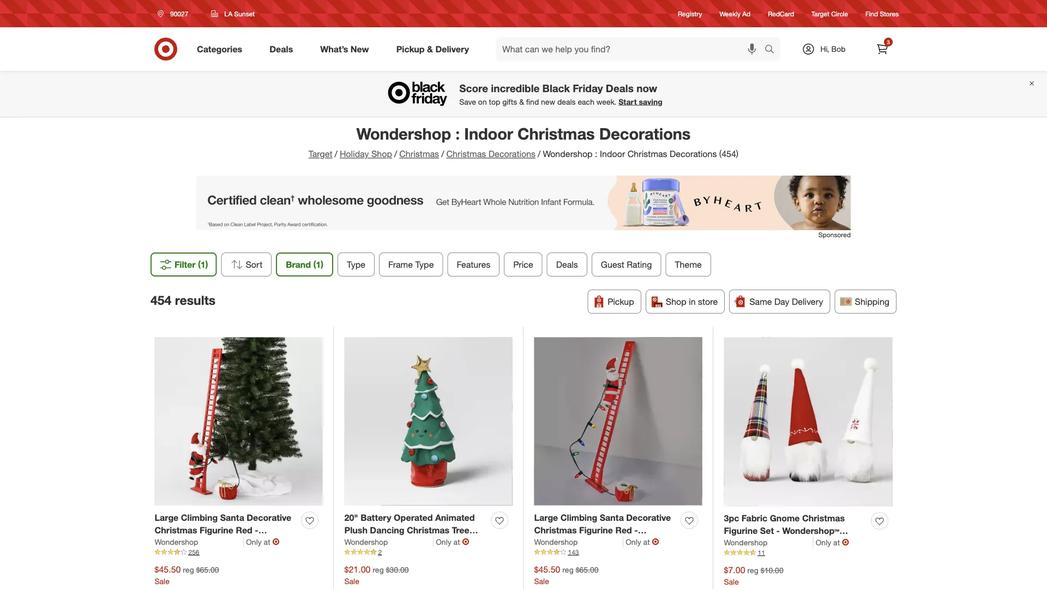 Task type: vqa. For each thing, say whether or not it's contained in the screenshot.


Task type: locate. For each thing, give the bounding box(es) containing it.
deals up start
[[606, 82, 634, 94]]

wondershop link for 143
[[534, 537, 624, 548]]

santa up 256 link
[[220, 513, 244, 523]]

target circle
[[812, 10, 849, 18]]

delivery for pickup & delivery
[[436, 44, 469, 54]]

- inside 3pc fabric gnome christmas figurine set - wondershop™ white/red
[[777, 526, 780, 536]]

sale inside $7.00 reg $10.00 sale
[[724, 577, 739, 587]]

holiday
[[340, 149, 369, 159]]

registry link
[[678, 9, 703, 18]]

1 large climbing santa decorative christmas figurine red - wondershop™ from the left
[[155, 513, 292, 548]]

sale for 2
[[345, 577, 360, 586]]

figurine
[[200, 525, 234, 536], [580, 525, 613, 536], [724, 526, 758, 536]]

1 horizontal spatial &
[[520, 97, 524, 106]]

sale inside $21.00 reg $30.00 sale
[[345, 577, 360, 586]]

reg inside $7.00 reg $10.00 sale
[[748, 566, 759, 575]]

climbing up 256
[[181, 513, 218, 523]]

shop right holiday
[[372, 149, 392, 159]]

indoor down "week." on the top right of page
[[600, 149, 625, 159]]

/ right target link
[[335, 149, 338, 159]]

$45.50 reg $65.00 sale
[[155, 564, 219, 586], [534, 564, 599, 586]]

figurine for 256
[[200, 525, 234, 536]]

2 large climbing santa decorative christmas figurine red - wondershop™ link from the left
[[534, 512, 677, 548]]

reg right $7.00
[[748, 566, 759, 575]]

only up 143 link
[[626, 537, 642, 547]]

0 horizontal spatial decorative
[[247, 513, 292, 523]]

now
[[637, 82, 658, 94]]

delivery right day
[[792, 296, 824, 307]]

wondershop link up 256
[[155, 537, 244, 548]]

:
[[456, 124, 460, 143], [595, 149, 598, 159]]

only up 11 link
[[816, 538, 832, 547]]

only up 2 link
[[436, 537, 452, 547]]

price button
[[504, 253, 543, 277]]

454 results
[[151, 293, 216, 308]]

1 large climbing santa decorative christmas figurine red - wondershop™ link from the left
[[155, 512, 297, 548]]

1 horizontal spatial large climbing santa decorative christmas figurine red - wondershop™
[[534, 513, 671, 548]]

deals link
[[260, 37, 307, 61]]

wondershop up 11
[[724, 538, 768, 547]]

reg down 256
[[183, 565, 194, 575]]

11 link
[[724, 548, 893, 558]]

reg for 11
[[748, 566, 759, 575]]

only at ¬
[[246, 537, 280, 547], [436, 537, 470, 547], [626, 537, 659, 547], [816, 537, 850, 548]]

2 red from the left
[[616, 525, 632, 536]]

$65.00
[[196, 565, 219, 575], [576, 565, 599, 575]]

1 horizontal spatial target
[[812, 10, 830, 18]]

wondershop up the 143
[[534, 537, 578, 547]]

large climbing santa decorative christmas figurine red - wondershop™ for 256
[[155, 513, 292, 548]]

/ left christmas link
[[394, 149, 397, 159]]

0 horizontal spatial $45.50
[[155, 564, 181, 575]]

2 decorative from the left
[[627, 513, 671, 523]]

search button
[[760, 37, 786, 63]]

target circle link
[[812, 9, 849, 18]]

la sunset button
[[204, 4, 262, 23]]

1 vertical spatial target
[[309, 149, 333, 159]]

1 horizontal spatial indoor
[[600, 149, 625, 159]]

3 link
[[871, 37, 895, 61]]

climbing
[[181, 513, 218, 523], [561, 513, 598, 523]]

1 $45.50 reg $65.00 sale from the left
[[155, 564, 219, 586]]

1 vertical spatial indoor
[[600, 149, 625, 159]]

climbing for 143
[[561, 513, 598, 523]]

$21.00 reg $30.00 sale
[[345, 564, 409, 586]]

1 horizontal spatial type
[[415, 259, 434, 270]]

(1) for filter (1)
[[198, 259, 208, 270]]

wondershop link up the 143
[[534, 537, 624, 548]]

figurine up 143 link
[[580, 525, 613, 536]]

black
[[543, 82, 570, 94]]

reg inside $21.00 reg $30.00 sale
[[373, 565, 384, 575]]

deals right price
[[556, 259, 578, 270]]

0 vertical spatial target
[[812, 10, 830, 18]]

0 horizontal spatial large
[[155, 513, 179, 523]]

20" battery operated animated plush dancing christmas tree sculpture - wondershop™ green
[[345, 513, 478, 548]]

decorations down saving at the top right of page
[[600, 124, 691, 143]]

¬ down 'tree'
[[462, 537, 470, 547]]

wondershop link down set at the right of page
[[724, 537, 814, 548]]

at up 11 link
[[834, 538, 840, 547]]

frame
[[389, 259, 413, 270]]

large climbing santa decorative christmas figurine red - wondershop™ image
[[155, 337, 323, 506], [155, 337, 323, 506], [534, 337, 703, 506], [534, 337, 703, 506]]

143
[[568, 548, 579, 556]]

¬ for 2
[[462, 537, 470, 547]]

store
[[698, 296, 718, 307]]

save
[[460, 97, 476, 106]]

0 horizontal spatial pickup
[[396, 44, 425, 54]]

1 vertical spatial shop
[[666, 296, 687, 307]]

deals for deals link
[[270, 44, 293, 54]]

$10.00
[[761, 566, 784, 575]]

filter (1)
[[175, 259, 208, 270]]

white/red
[[724, 538, 768, 549]]

3pc fabric gnome christmas figurine set - wondershop™ white/red image
[[724, 337, 893, 506], [724, 337, 893, 506]]

1 large from the left
[[155, 513, 179, 523]]

/ right christmas link
[[442, 149, 444, 159]]

only at ¬ up 11 link
[[816, 537, 850, 548]]

decorative for 143
[[627, 513, 671, 523]]

new
[[541, 97, 555, 106]]

0 horizontal spatial $65.00
[[196, 565, 219, 575]]

decorations left (454)
[[670, 149, 717, 159]]

reg for 143
[[563, 565, 574, 575]]

2 vertical spatial deals
[[556, 259, 578, 270]]

¬
[[273, 537, 280, 547], [462, 537, 470, 547], [652, 537, 659, 547], [843, 537, 850, 548]]

$45.50 reg $65.00 sale down 256
[[155, 564, 219, 586]]

(1) inside button
[[198, 259, 208, 270]]

¬ for 256
[[273, 537, 280, 547]]

only for 2
[[436, 537, 452, 547]]

guest rating button
[[592, 253, 662, 277]]

pickup down guest rating button
[[608, 296, 634, 307]]

1 horizontal spatial delivery
[[792, 296, 824, 307]]

2 santa from the left
[[600, 513, 624, 523]]

wondershop for 2
[[345, 537, 388, 547]]

week.
[[597, 97, 617, 106]]

large climbing santa decorative christmas figurine red - wondershop™
[[155, 513, 292, 548], [534, 513, 671, 548]]

wondershop for 256
[[155, 537, 198, 547]]

$65.00 down the 143
[[576, 565, 599, 575]]

1 horizontal spatial red
[[616, 525, 632, 536]]

find
[[526, 97, 539, 106]]

0 horizontal spatial deals
[[270, 44, 293, 54]]

wondershop up christmas link
[[357, 124, 451, 143]]

0 horizontal spatial santa
[[220, 513, 244, 523]]

christmas down saving at the top right of page
[[628, 149, 668, 159]]

1 horizontal spatial $45.50 reg $65.00 sale
[[534, 564, 599, 586]]

brand
[[286, 259, 311, 270]]

&
[[427, 44, 433, 54], [520, 97, 524, 106]]

day
[[775, 296, 790, 307]]

0 horizontal spatial indoor
[[465, 124, 513, 143]]

0 horizontal spatial large climbing santa decorative christmas figurine red - wondershop™ link
[[155, 512, 297, 548]]

at up 256 link
[[264, 537, 270, 547]]

pickup right new
[[396, 44, 425, 54]]

(1) right brand
[[314, 259, 324, 270]]

: down "week." on the top right of page
[[595, 149, 598, 159]]

theme
[[675, 259, 702, 270]]

2 (1) from the left
[[314, 259, 324, 270]]

only up 256 link
[[246, 537, 262, 547]]

2 horizontal spatial deals
[[606, 82, 634, 94]]

type left frame
[[347, 259, 366, 270]]

christmas inside 3pc fabric gnome christmas figurine set - wondershop™ white/red
[[803, 513, 845, 524]]

$65.00 down 256
[[196, 565, 219, 575]]

1 vertical spatial :
[[595, 149, 598, 159]]

wondershop link for 256
[[155, 537, 244, 548]]

pickup for pickup
[[608, 296, 634, 307]]

1 horizontal spatial figurine
[[580, 525, 613, 536]]

/
[[335, 149, 338, 159], [394, 149, 397, 159], [442, 149, 444, 159], [538, 149, 541, 159]]

0 horizontal spatial delivery
[[436, 44, 469, 54]]

christmas up 11 link
[[803, 513, 845, 524]]

1 horizontal spatial shop
[[666, 296, 687, 307]]

1 vertical spatial &
[[520, 97, 524, 106]]

fabric
[[742, 513, 768, 524]]

1 horizontal spatial large
[[534, 513, 558, 523]]

2 link
[[345, 548, 513, 557]]

weekly ad link
[[720, 9, 751, 18]]

pickup inside button
[[608, 296, 634, 307]]

climbing up the 143
[[561, 513, 598, 523]]

1 vertical spatial pickup
[[608, 296, 634, 307]]

¬ up 143 link
[[652, 537, 659, 547]]

green
[[453, 538, 478, 548]]

2 $65.00 from the left
[[576, 565, 599, 575]]

delivery
[[436, 44, 469, 54], [792, 296, 824, 307]]

red up 143 link
[[616, 525, 632, 536]]

large climbing santa decorative christmas figurine red - wondershop™ for 143
[[534, 513, 671, 548]]

1 horizontal spatial climbing
[[561, 513, 598, 523]]

sort button
[[221, 253, 272, 277]]

registry
[[678, 10, 703, 18]]

only at ¬ up 143 link
[[626, 537, 659, 547]]

2 $45.50 from the left
[[534, 564, 561, 575]]

red up 256 link
[[236, 525, 253, 536]]

pickup & delivery
[[396, 44, 469, 54]]

0 horizontal spatial (1)
[[198, 259, 208, 270]]

0 vertical spatial &
[[427, 44, 433, 54]]

¬ up 11 link
[[843, 537, 850, 548]]

0 vertical spatial delivery
[[436, 44, 469, 54]]

at for 143
[[644, 537, 650, 547]]

- right set at the right of page
[[777, 526, 780, 536]]

hi, bob
[[821, 44, 846, 54]]

2 large climbing santa decorative christmas figurine red - wondershop™ from the left
[[534, 513, 671, 548]]

delivery inside button
[[792, 296, 824, 307]]

find stores
[[866, 10, 899, 18]]

0 horizontal spatial type
[[347, 259, 366, 270]]

what's
[[320, 44, 348, 54]]

2 large from the left
[[534, 513, 558, 523]]

0 vertical spatial :
[[456, 124, 460, 143]]

$45.50
[[155, 564, 181, 575], [534, 564, 561, 575]]

3pc
[[724, 513, 740, 524]]

reg down '2'
[[373, 565, 384, 575]]

2 / from the left
[[394, 149, 397, 159]]

decorative up 143 link
[[627, 513, 671, 523]]

: down save
[[456, 124, 460, 143]]

deals left what's
[[270, 44, 293, 54]]

1 horizontal spatial large climbing santa decorative christmas figurine red - wondershop™ link
[[534, 512, 677, 548]]

new
[[351, 44, 369, 54]]

delivery for same day delivery
[[792, 296, 824, 307]]

1 horizontal spatial deals
[[556, 259, 578, 270]]

wondershop up 256
[[155, 537, 198, 547]]

(1) right filter
[[198, 259, 208, 270]]

0 horizontal spatial large climbing santa decorative christmas figurine red - wondershop™
[[155, 513, 292, 548]]

0 vertical spatial shop
[[372, 149, 392, 159]]

at up 143 link
[[644, 537, 650, 547]]

large
[[155, 513, 179, 523], [534, 513, 558, 523]]

wondershop link down "dancing"
[[345, 537, 434, 548]]

reg for 256
[[183, 565, 194, 575]]

2 horizontal spatial figurine
[[724, 526, 758, 536]]

christmas down operated in the left of the page
[[407, 525, 450, 536]]

0 horizontal spatial target
[[309, 149, 333, 159]]

0 horizontal spatial $45.50 reg $65.00 sale
[[155, 564, 219, 586]]

type button
[[338, 253, 375, 277]]

holiday shop link
[[340, 149, 392, 159]]

1 $45.50 from the left
[[155, 564, 181, 575]]

la sunset
[[224, 10, 255, 18]]

wondershop down plush
[[345, 537, 388, 547]]

1 vertical spatial deals
[[606, 82, 634, 94]]

wondershop™
[[783, 526, 840, 536], [155, 538, 212, 548], [393, 538, 450, 548], [534, 538, 592, 548]]

only at ¬ up 256 link
[[246, 537, 280, 547]]

reg
[[183, 565, 194, 575], [373, 565, 384, 575], [563, 565, 574, 575], [748, 566, 759, 575]]

90027 button
[[151, 4, 200, 23]]

1 horizontal spatial decorative
[[627, 513, 671, 523]]

find stores link
[[866, 9, 899, 18]]

indoor
[[465, 124, 513, 143], [600, 149, 625, 159]]

$45.50 reg $65.00 sale down the 143
[[534, 564, 599, 586]]

1 (1) from the left
[[198, 259, 208, 270]]

1 horizontal spatial $65.00
[[576, 565, 599, 575]]

2 climbing from the left
[[561, 513, 598, 523]]

shop in store
[[666, 296, 718, 307]]

santa
[[220, 513, 244, 523], [600, 513, 624, 523]]

friday
[[573, 82, 603, 94]]

0 horizontal spatial red
[[236, 525, 253, 536]]

gnome
[[770, 513, 800, 524]]

red for 256
[[236, 525, 253, 536]]

shop left in at bottom
[[666, 296, 687, 307]]

1 $65.00 from the left
[[196, 565, 219, 575]]

20" battery operated animated plush dancing christmas tree sculpture - wondershop™ green image
[[345, 337, 513, 506], [345, 337, 513, 506]]

decorative up 256 link
[[247, 513, 292, 523]]

target
[[812, 10, 830, 18], [309, 149, 333, 159]]

$30.00
[[386, 565, 409, 575]]

only at ¬ down 'tree'
[[436, 537, 470, 547]]

¬ up 256 link
[[273, 537, 280, 547]]

1 vertical spatial delivery
[[792, 296, 824, 307]]

red for 143
[[616, 525, 632, 536]]

0 horizontal spatial figurine
[[200, 525, 234, 536]]

0 vertical spatial indoor
[[465, 124, 513, 143]]

0 vertical spatial pickup
[[396, 44, 425, 54]]

1 type from the left
[[347, 259, 366, 270]]

/ right christmas decorations link
[[538, 149, 541, 159]]

1 decorative from the left
[[247, 513, 292, 523]]

delivery up score
[[436, 44, 469, 54]]

454
[[151, 293, 172, 308]]

only for 143
[[626, 537, 642, 547]]

shop in store button
[[646, 290, 725, 314]]

figurine up white/red
[[724, 526, 758, 536]]

- down "dancing"
[[387, 538, 391, 548]]

shop inside wondershop : indoor christmas decorations target / holiday shop / christmas / christmas decorations / wondershop : indoor christmas decorations (454)
[[372, 149, 392, 159]]

1 santa from the left
[[220, 513, 244, 523]]

at down 'tree'
[[454, 537, 460, 547]]

- up 143 link
[[635, 525, 638, 536]]

1 climbing from the left
[[181, 513, 218, 523]]

2 $45.50 reg $65.00 sale from the left
[[534, 564, 599, 586]]

santa up 143 link
[[600, 513, 624, 523]]

$45.50 for 256
[[155, 564, 181, 575]]

deals inside 'button'
[[556, 259, 578, 270]]

indoor up christmas decorations link
[[465, 124, 513, 143]]

1 horizontal spatial pickup
[[608, 296, 634, 307]]

weekly
[[720, 10, 741, 18]]

figurine up 256 link
[[200, 525, 234, 536]]

1 horizontal spatial santa
[[600, 513, 624, 523]]

0 horizontal spatial shop
[[372, 149, 392, 159]]

reg down the 143
[[563, 565, 574, 575]]

0 horizontal spatial &
[[427, 44, 433, 54]]

target left circle
[[812, 10, 830, 18]]

animated
[[435, 513, 475, 523]]

deals
[[270, 44, 293, 54], [606, 82, 634, 94], [556, 259, 578, 270]]

0 vertical spatial deals
[[270, 44, 293, 54]]

christmas down new
[[518, 124, 595, 143]]

sculpture
[[345, 538, 385, 548]]

figurine for 143
[[580, 525, 613, 536]]

0 horizontal spatial climbing
[[181, 513, 218, 523]]

wondershop for 143
[[534, 537, 578, 547]]

3 / from the left
[[442, 149, 444, 159]]

at for 11
[[834, 538, 840, 547]]

target left holiday
[[309, 149, 333, 159]]

1 red from the left
[[236, 525, 253, 536]]

features
[[457, 259, 491, 270]]

same
[[750, 296, 772, 307]]

red
[[236, 525, 253, 536], [616, 525, 632, 536]]

type right frame
[[415, 259, 434, 270]]

1 horizontal spatial (1)
[[314, 259, 324, 270]]

1 horizontal spatial $45.50
[[534, 564, 561, 575]]



Task type: describe. For each thing, give the bounding box(es) containing it.
decorations up the advertisement region
[[489, 149, 536, 159]]

90027
[[170, 10, 188, 18]]

what's new
[[320, 44, 369, 54]]

wondershop link for 2
[[345, 537, 434, 548]]

only for 256
[[246, 537, 262, 547]]

start
[[619, 97, 637, 106]]

3pc fabric gnome christmas figurine set - wondershop™ white/red link
[[724, 512, 867, 549]]

large for 143
[[534, 513, 558, 523]]

advertisement region
[[196, 176, 851, 230]]

0 horizontal spatial :
[[456, 124, 460, 143]]

1 / from the left
[[335, 149, 338, 159]]

set
[[761, 526, 774, 536]]

guest rating
[[601, 259, 652, 270]]

ad
[[743, 10, 751, 18]]

target inside wondershop : indoor christmas decorations target / holiday shop / christmas / christmas decorations / wondershop : indoor christmas decorations (454)
[[309, 149, 333, 159]]

- up 256 link
[[255, 525, 259, 536]]

only at ¬ for 143
[[626, 537, 659, 547]]

$65.00 for 143
[[576, 565, 599, 575]]

shipping button
[[835, 290, 897, 314]]

price
[[514, 259, 533, 270]]

sale for 11
[[724, 577, 739, 587]]

large for 256
[[155, 513, 179, 523]]

filter
[[175, 259, 196, 270]]

target link
[[309, 149, 333, 159]]

frame type button
[[379, 253, 443, 277]]

256
[[189, 548, 199, 556]]

filter (1) button
[[151, 253, 217, 277]]

$45.50 reg $65.00 sale for 143
[[534, 564, 599, 586]]

christmas up the 143
[[534, 525, 577, 536]]

santa for 256
[[220, 513, 244, 523]]

large climbing santa decorative christmas figurine red - wondershop™ link for 143
[[534, 512, 677, 548]]

only at ¬ for 256
[[246, 537, 280, 547]]

tree
[[452, 525, 470, 536]]

wondershop link for 11
[[724, 537, 814, 548]]

2
[[378, 548, 382, 556]]

theme button
[[666, 253, 711, 277]]

circle
[[832, 10, 849, 18]]

figurine inside 3pc fabric gnome christmas figurine set - wondershop™ white/red
[[724, 526, 758, 536]]

¬ for 143
[[652, 537, 659, 547]]

shop inside button
[[666, 296, 687, 307]]

rating
[[627, 259, 652, 270]]

$45.50 reg $65.00 sale for 256
[[155, 564, 219, 586]]

saving
[[639, 97, 663, 106]]

wondershop™ inside 20" battery operated animated plush dancing christmas tree sculpture - wondershop™ green
[[393, 538, 450, 548]]

christmas inside 20" battery operated animated plush dancing christmas tree sculpture - wondershop™ green
[[407, 525, 450, 536]]

find
[[866, 10, 879, 18]]

score incredible black friday deals now save on top gifts & find new deals each week. start saving
[[460, 82, 663, 106]]

(454)
[[720, 149, 739, 159]]

What can we help you find? suggestions appear below search field
[[496, 37, 768, 61]]

same day delivery button
[[730, 290, 831, 314]]

11
[[758, 549, 765, 557]]

only at ¬ for 2
[[436, 537, 470, 547]]

pickup & delivery link
[[387, 37, 483, 61]]

in
[[689, 296, 696, 307]]

la
[[224, 10, 233, 18]]

redcard link
[[768, 9, 794, 18]]

christmas link
[[400, 149, 439, 159]]

1 horizontal spatial :
[[595, 149, 598, 159]]

only for 11
[[816, 538, 832, 547]]

gifts
[[503, 97, 517, 106]]

search
[[760, 45, 786, 55]]

$7.00
[[724, 565, 746, 576]]

wondershop for 11
[[724, 538, 768, 547]]

pickup for pickup & delivery
[[396, 44, 425, 54]]

reg for 2
[[373, 565, 384, 575]]

categories
[[197, 44, 242, 54]]

sort
[[246, 259, 263, 270]]

christmas up 256
[[155, 525, 197, 536]]

hi,
[[821, 44, 830, 54]]

sale for 256
[[155, 577, 170, 586]]

at for 256
[[264, 537, 270, 547]]

at for 2
[[454, 537, 460, 547]]

3pc fabric gnome christmas figurine set - wondershop™ white/red
[[724, 513, 845, 549]]

$45.50 for 143
[[534, 564, 561, 575]]

3
[[887, 38, 890, 45]]

wondershop™ inside 3pc fabric gnome christmas figurine set - wondershop™ white/red
[[783, 526, 840, 536]]

4 / from the left
[[538, 149, 541, 159]]

stores
[[880, 10, 899, 18]]

$65.00 for 256
[[196, 565, 219, 575]]

deals inside score incredible black friday deals now save on top gifts & find new deals each week. start saving
[[606, 82, 634, 94]]

$21.00
[[345, 564, 371, 575]]

christmas right holiday shop link in the left of the page
[[400, 149, 439, 159]]

pickup button
[[588, 290, 642, 314]]

(1) for brand (1)
[[314, 259, 324, 270]]

deals button
[[547, 253, 588, 277]]

20" battery operated animated plush dancing christmas tree sculpture - wondershop™ green link
[[345, 512, 487, 548]]

climbing for 256
[[181, 513, 218, 523]]

- inside 20" battery operated animated plush dancing christmas tree sculpture - wondershop™ green
[[387, 538, 391, 548]]

top
[[489, 97, 500, 106]]

on
[[478, 97, 487, 106]]

features button
[[448, 253, 500, 277]]

only at ¬ for 11
[[816, 537, 850, 548]]

dancing
[[370, 525, 405, 536]]

wondershop : indoor christmas decorations target / holiday shop / christmas / christmas decorations / wondershop : indoor christmas decorations (454)
[[309, 124, 739, 159]]

score
[[460, 82, 488, 94]]

brand (1)
[[286, 259, 324, 270]]

weekly ad
[[720, 10, 751, 18]]

deals
[[558, 97, 576, 106]]

santa for 143
[[600, 513, 624, 523]]

redcard
[[768, 10, 794, 18]]

wondershop down deals at the top of the page
[[543, 149, 593, 159]]

decorative for 256
[[247, 513, 292, 523]]

large climbing santa decorative christmas figurine red - wondershop™ link for 256
[[155, 512, 297, 548]]

256 link
[[155, 548, 323, 557]]

guest
[[601, 259, 625, 270]]

¬ for 11
[[843, 537, 850, 548]]

sunset
[[234, 10, 255, 18]]

sale for 143
[[534, 577, 549, 586]]

& inside score incredible black friday deals now save on top gifts & find new deals each week. start saving
[[520, 97, 524, 106]]

deals for deals 'button' at the top right
[[556, 259, 578, 270]]

categories link
[[188, 37, 256, 61]]

christmas right christmas link
[[447, 149, 486, 159]]

frame type
[[389, 259, 434, 270]]

2 type from the left
[[415, 259, 434, 270]]

what's new link
[[311, 37, 383, 61]]



